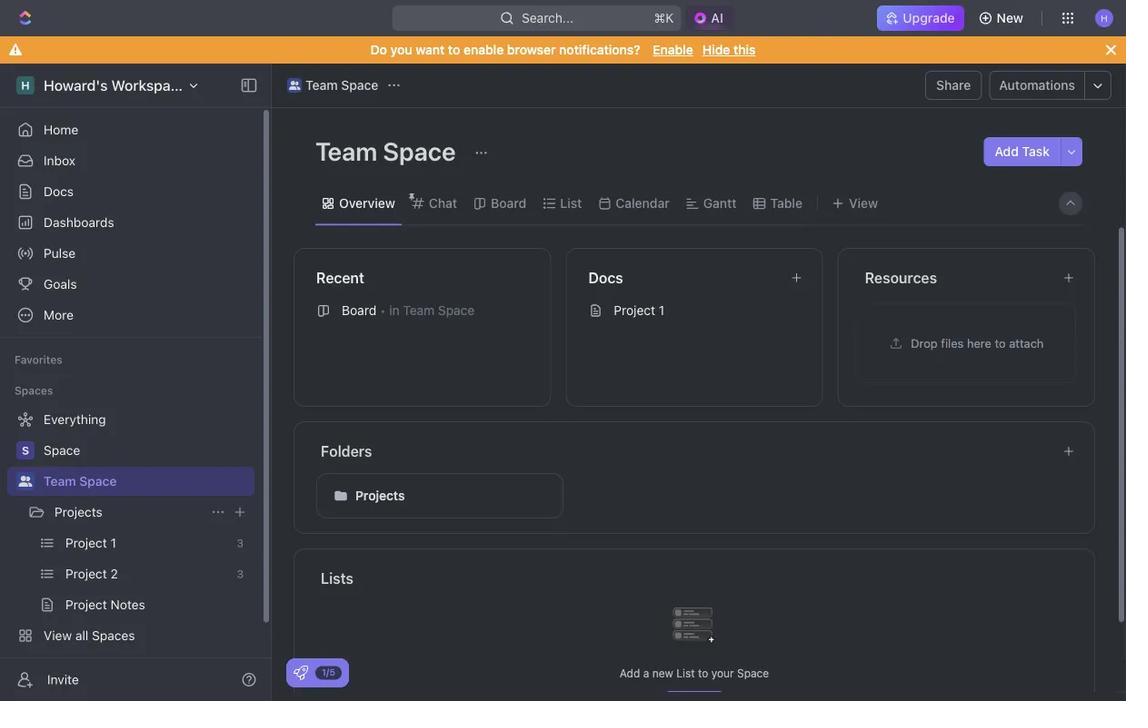 Task type: describe. For each thing, give the bounding box(es) containing it.
h inside dropdown button
[[1101, 13, 1108, 23]]

0 horizontal spatial project 1 link
[[65, 529, 230, 558]]

goals link
[[7, 270, 255, 299]]

calendar
[[616, 196, 670, 211]]

team right user group icon
[[305, 78, 338, 93]]

•
[[380, 304, 386, 317]]

projects link
[[55, 498, 204, 527]]

search...
[[522, 10, 573, 25]]

chat link
[[425, 191, 457, 216]]

view all spaces link
[[7, 622, 251, 651]]

0 vertical spatial spaces
[[15, 385, 53, 397]]

hide
[[703, 42, 730, 57]]

space down 'view all spaces'
[[86, 660, 123, 675]]

0 vertical spatial list
[[560, 196, 582, 211]]

your
[[712, 667, 734, 680]]

add for add a new list to your space
[[620, 667, 640, 680]]

attach
[[1009, 336, 1044, 350]]

team inside tree
[[44, 474, 76, 489]]

docs link
[[7, 177, 255, 206]]

favorites
[[15, 354, 63, 366]]

howard's workspace
[[44, 77, 187, 94]]

automations
[[1000, 78, 1076, 93]]

table link
[[767, 191, 803, 216]]

chat
[[429, 196, 457, 211]]

project notes
[[65, 598, 145, 613]]

favorites button
[[7, 349, 70, 371]]

share
[[937, 78, 971, 93]]

0 vertical spatial project 1
[[614, 303, 665, 318]]

h inside "sidebar" navigation
[[21, 79, 30, 92]]

add task button
[[984, 137, 1061, 166]]

add task
[[995, 144, 1050, 159]]

do you want to enable browser notifications? enable hide this
[[370, 42, 756, 57]]

folders button
[[320, 440, 1048, 462]]

ai button
[[686, 5, 734, 31]]

new
[[652, 667, 674, 680]]

notes
[[110, 598, 145, 613]]

view all spaces
[[44, 629, 135, 644]]

0 vertical spatial team space link
[[283, 75, 383, 96]]

home
[[44, 122, 78, 137]]

all
[[75, 629, 88, 644]]

invite
[[47, 673, 79, 688]]

add a new list to your space
[[620, 667, 769, 680]]

1 horizontal spatial project 1 link
[[581, 296, 808, 325]]

howard's workspace, , element
[[16, 76, 35, 95]]

user group image
[[289, 81, 300, 90]]

create space
[[44, 660, 123, 675]]

everything link
[[7, 405, 251, 435]]

dashboards
[[44, 215, 114, 230]]

docs inside docs link
[[44, 184, 74, 199]]

s
[[22, 445, 29, 457]]

inbox link
[[7, 146, 255, 175]]

in
[[389, 303, 400, 318]]

gantt link
[[700, 191, 737, 216]]

3 for 1
[[237, 537, 244, 550]]

view button
[[826, 182, 885, 225]]

goals
[[44, 277, 77, 292]]

space down do on the top
[[341, 78, 379, 93]]

space right in at the top
[[438, 303, 475, 318]]

pulse link
[[7, 239, 255, 268]]

space, , element
[[16, 442, 35, 460]]

project 2 link
[[65, 560, 230, 589]]

1 inside tree
[[110, 536, 116, 551]]

a
[[643, 667, 649, 680]]

upgrade
[[903, 10, 955, 25]]

inbox
[[44, 153, 75, 168]]

projects inside "sidebar" navigation
[[55, 505, 103, 520]]

calendar link
[[612, 191, 670, 216]]

enable
[[653, 42, 693, 57]]

1/5
[[322, 668, 335, 678]]

0 horizontal spatial team space link
[[44, 467, 251, 496]]

projects button
[[316, 473, 564, 519]]

project 1 inside tree
[[65, 536, 116, 551]]

enable
[[464, 42, 504, 57]]

⌘k
[[654, 10, 674, 25]]

project for project 2 link
[[65, 567, 107, 582]]

more
[[44, 308, 74, 323]]

drop files here to attach
[[911, 336, 1044, 350]]

project for the left project 1 link
[[65, 536, 107, 551]]

upgrade link
[[878, 5, 964, 31]]

1 horizontal spatial list
[[677, 667, 695, 680]]

board for board
[[491, 196, 527, 211]]



Task type: vqa. For each thing, say whether or not it's contained in the screenshot.
Agency
no



Task type: locate. For each thing, give the bounding box(es) containing it.
team space link down do on the top
[[283, 75, 383, 96]]

1 vertical spatial projects
[[55, 505, 103, 520]]

0 horizontal spatial list
[[560, 196, 582, 211]]

1 vertical spatial 1
[[110, 536, 116, 551]]

view
[[849, 196, 878, 211], [44, 629, 72, 644]]

team
[[305, 78, 338, 93], [315, 136, 378, 166], [403, 303, 435, 318], [44, 474, 76, 489]]

h
[[1101, 13, 1108, 23], [21, 79, 30, 92]]

1 vertical spatial add
[[620, 667, 640, 680]]

1 vertical spatial 3
[[237, 568, 244, 581]]

1
[[659, 303, 665, 318], [110, 536, 116, 551]]

new button
[[972, 4, 1035, 33]]

1 vertical spatial to
[[995, 336, 1006, 350]]

h button
[[1090, 4, 1119, 33]]

task
[[1022, 144, 1050, 159]]

1 horizontal spatial to
[[698, 667, 708, 680]]

spaces down favorites 'button'
[[15, 385, 53, 397]]

team space up overview
[[315, 136, 461, 166]]

add left task
[[995, 144, 1019, 159]]

1 vertical spatial team space
[[315, 136, 461, 166]]

0 horizontal spatial add
[[620, 667, 640, 680]]

drop
[[911, 336, 938, 350]]

project
[[614, 303, 656, 318], [65, 536, 107, 551], [65, 567, 107, 582], [65, 598, 107, 613]]

everything
[[44, 412, 106, 427]]

project 1
[[614, 303, 665, 318], [65, 536, 116, 551]]

more button
[[7, 301, 255, 330]]

team right in at the top
[[403, 303, 435, 318]]

home link
[[7, 115, 255, 145]]

sidebar navigation
[[0, 64, 275, 702]]

to right here
[[995, 336, 1006, 350]]

1 horizontal spatial board
[[491, 196, 527, 211]]

add inside 'add task' "button"
[[995, 144, 1019, 159]]

resources
[[865, 269, 937, 286]]

1 vertical spatial h
[[21, 79, 30, 92]]

space link
[[44, 436, 251, 465]]

lists button
[[320, 568, 1074, 590]]

do
[[370, 42, 387, 57]]

projects down folders at the bottom left of the page
[[355, 488, 405, 503]]

board inside board link
[[491, 196, 527, 211]]

0 vertical spatial project 1 link
[[581, 296, 808, 325]]

1 vertical spatial list
[[677, 667, 695, 680]]

1 vertical spatial docs
[[589, 269, 623, 286]]

tree containing everything
[[7, 405, 255, 682]]

1 horizontal spatial h
[[1101, 13, 1108, 23]]

board left • on the left of the page
[[342, 303, 377, 318]]

0 horizontal spatial view
[[44, 629, 72, 644]]

2 vertical spatial to
[[698, 667, 708, 680]]

0 horizontal spatial spaces
[[15, 385, 53, 397]]

1 horizontal spatial project 1
[[614, 303, 665, 318]]

share button
[[926, 71, 982, 100]]

add for add task
[[995, 144, 1019, 159]]

board link
[[487, 191, 527, 216]]

recent
[[316, 269, 365, 286]]

onboarding checklist button element
[[294, 666, 308, 681]]

table
[[771, 196, 803, 211]]

0 vertical spatial h
[[1101, 13, 1108, 23]]

list right board link
[[560, 196, 582, 211]]

view right table
[[849, 196, 878, 211]]

team space link
[[283, 75, 383, 96], [44, 467, 251, 496]]

to
[[448, 42, 460, 57], [995, 336, 1006, 350], [698, 667, 708, 680]]

team space inside tree
[[44, 474, 117, 489]]

1 horizontal spatial add
[[995, 144, 1019, 159]]

gantt
[[703, 196, 737, 211]]

browser
[[507, 42, 556, 57]]

overview
[[339, 196, 395, 211]]

0 horizontal spatial project 1
[[65, 536, 116, 551]]

docs down inbox
[[44, 184, 74, 199]]

view button
[[826, 191, 885, 216]]

list link
[[557, 191, 582, 216]]

view left all
[[44, 629, 72, 644]]

3
[[237, 537, 244, 550], [237, 568, 244, 581]]

automations button
[[990, 72, 1085, 99]]

board left the list link
[[491, 196, 527, 211]]

tree inside "sidebar" navigation
[[7, 405, 255, 682]]

0 vertical spatial add
[[995, 144, 1019, 159]]

team space right user group icon
[[305, 78, 379, 93]]

view inside tree
[[44, 629, 72, 644]]

this
[[734, 42, 756, 57]]

1 vertical spatial team space link
[[44, 467, 251, 496]]

project for 'project notes' link
[[65, 598, 107, 613]]

1 horizontal spatial docs
[[589, 269, 623, 286]]

dashboards link
[[7, 208, 255, 237]]

add left the a
[[620, 667, 640, 680]]

team up overview link
[[315, 136, 378, 166]]

new
[[997, 10, 1024, 25]]

pulse
[[44, 246, 76, 261]]

ai
[[711, 10, 723, 25]]

0 vertical spatial board
[[491, 196, 527, 211]]

0 vertical spatial 3
[[237, 537, 244, 550]]

notifications?
[[559, 42, 641, 57]]

3 for 2
[[237, 568, 244, 581]]

to right want on the left of page
[[448, 42, 460, 57]]

team space right user group image
[[44, 474, 117, 489]]

0 horizontal spatial projects
[[55, 505, 103, 520]]

space up projects link
[[79, 474, 117, 489]]

board
[[491, 196, 527, 211], [342, 303, 377, 318]]

1 horizontal spatial projects
[[355, 488, 405, 503]]

tree
[[7, 405, 255, 682]]

0 vertical spatial view
[[849, 196, 878, 211]]

1 vertical spatial project 1
[[65, 536, 116, 551]]

0 horizontal spatial 1
[[110, 536, 116, 551]]

1 vertical spatial project 1 link
[[65, 529, 230, 558]]

2 3 from the top
[[237, 568, 244, 581]]

resources button
[[864, 267, 1048, 289]]

2
[[110, 567, 118, 582]]

here
[[967, 336, 992, 350]]

project 2
[[65, 567, 118, 582]]

want
[[416, 42, 445, 57]]

0 vertical spatial team space
[[305, 78, 379, 93]]

add
[[995, 144, 1019, 159], [620, 667, 640, 680]]

0 horizontal spatial h
[[21, 79, 30, 92]]

docs
[[44, 184, 74, 199], [589, 269, 623, 286]]

0 horizontal spatial to
[[448, 42, 460, 57]]

1 horizontal spatial spaces
[[92, 629, 135, 644]]

you
[[391, 42, 412, 57]]

2 horizontal spatial to
[[995, 336, 1006, 350]]

1 3 from the top
[[237, 537, 244, 550]]

create space link
[[7, 653, 251, 682]]

space right your
[[737, 667, 769, 680]]

0 vertical spatial projects
[[355, 488, 405, 503]]

space
[[341, 78, 379, 93], [383, 136, 456, 166], [438, 303, 475, 318], [44, 443, 80, 458], [79, 474, 117, 489], [86, 660, 123, 675], [737, 667, 769, 680]]

howard's
[[44, 77, 108, 94]]

folders
[[321, 443, 372, 460]]

view for view
[[849, 196, 878, 211]]

space down everything
[[44, 443, 80, 458]]

project notes link
[[65, 591, 251, 620]]

user group image
[[19, 476, 32, 487]]

0 horizontal spatial board
[[342, 303, 377, 318]]

to for attach
[[995, 336, 1006, 350]]

spaces
[[15, 385, 53, 397], [92, 629, 135, 644]]

1 vertical spatial spaces
[[92, 629, 135, 644]]

board • in team space
[[342, 303, 475, 318]]

workspace
[[111, 77, 187, 94]]

files
[[941, 336, 964, 350]]

view for view all spaces
[[44, 629, 72, 644]]

1 horizontal spatial view
[[849, 196, 878, 211]]

1 vertical spatial board
[[342, 303, 377, 318]]

1 vertical spatial view
[[44, 629, 72, 644]]

projects up project 2
[[55, 505, 103, 520]]

0 vertical spatial docs
[[44, 184, 74, 199]]

team space
[[305, 78, 379, 93], [315, 136, 461, 166], [44, 474, 117, 489]]

0 vertical spatial 1
[[659, 303, 665, 318]]

to left your
[[698, 667, 708, 680]]

2 vertical spatial team space
[[44, 474, 117, 489]]

to for enable
[[448, 42, 460, 57]]

0 horizontal spatial docs
[[44, 184, 74, 199]]

projects inside button
[[355, 488, 405, 503]]

list
[[560, 196, 582, 211], [677, 667, 695, 680]]

1 horizontal spatial 1
[[659, 303, 665, 318]]

create
[[44, 660, 83, 675]]

view inside button
[[849, 196, 878, 211]]

team right user group image
[[44, 474, 76, 489]]

board for board • in team space
[[342, 303, 377, 318]]

spaces right all
[[92, 629, 135, 644]]

overview link
[[335, 191, 395, 216]]

list right new
[[677, 667, 695, 680]]

team space link down space link
[[44, 467, 251, 496]]

docs down calendar link
[[589, 269, 623, 286]]

projects
[[355, 488, 405, 503], [55, 505, 103, 520]]

no lists icon. image
[[658, 593, 731, 666]]

space up chat link
[[383, 136, 456, 166]]

0 vertical spatial to
[[448, 42, 460, 57]]

spaces inside view all spaces link
[[92, 629, 135, 644]]

onboarding checklist button image
[[294, 666, 308, 681]]

lists
[[321, 570, 354, 587]]

1 horizontal spatial team space link
[[283, 75, 383, 96]]



